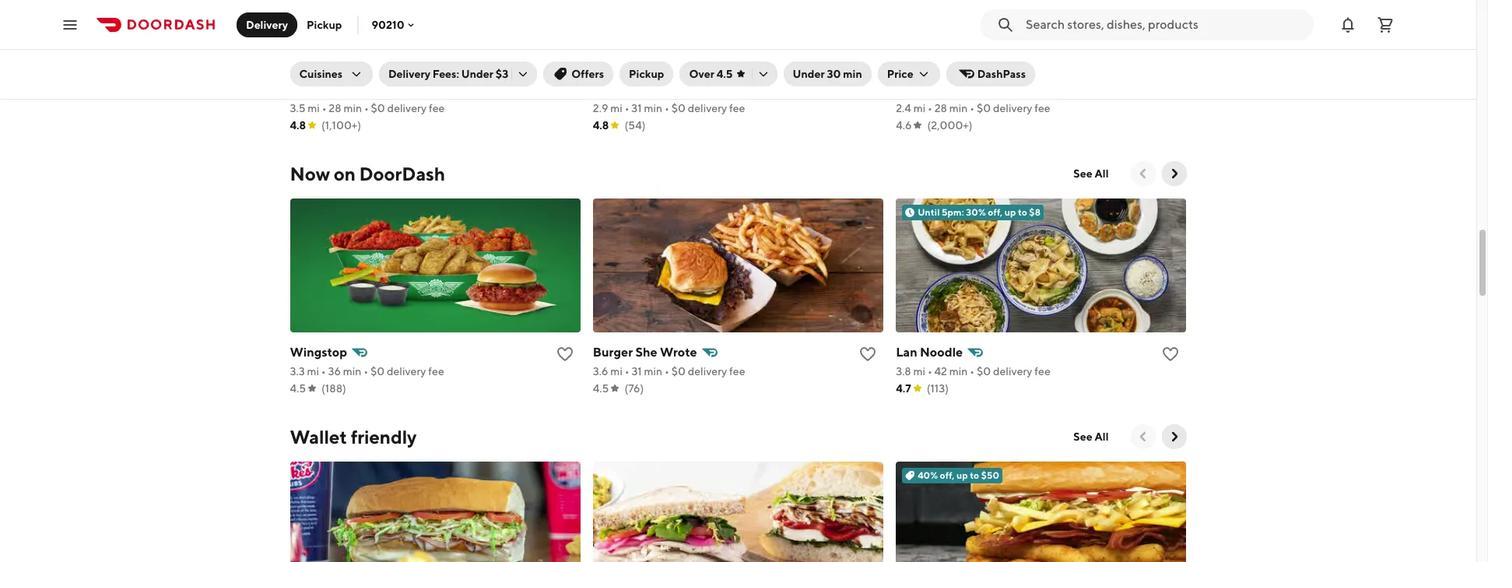 Task type: vqa. For each thing, say whether or not it's contained in the screenshot.
'4.8' to the left
yes



Task type: describe. For each thing, give the bounding box(es) containing it.
(2,000+)
[[927, 119, 973, 132]]

3.5
[[290, 102, 306, 114]]

• up (76)
[[625, 365, 629, 378]]

delivery for uncle paulie's deli
[[688, 102, 727, 114]]

now on doordash link
[[290, 161, 445, 186]]

on
[[334, 163, 356, 184]]

0 horizontal spatial to
[[970, 469, 979, 481]]

1 vertical spatial off,
[[940, 469, 955, 481]]

• right 36
[[364, 365, 368, 378]]

under 30 min button
[[783, 61, 872, 86]]

delivery button
[[237, 12, 297, 37]]

see all link for now on doordash
[[1064, 161, 1118, 186]]

• down "gogobop korean rice bar" on the left top of page
[[364, 102, 369, 114]]

bar
[[420, 82, 440, 97]]

min for burger
[[644, 365, 663, 378]]

(76)
[[625, 382, 644, 395]]

90210
[[372, 18, 405, 31]]

pickup for right pickup button
[[629, 68, 664, 80]]

delivery for lan noodle
[[993, 365, 1033, 378]]

wallet
[[290, 426, 347, 448]]

min inside under 30 min button
[[843, 68, 862, 80]]

• down wrote
[[665, 365, 669, 378]]

40% off, up to $50
[[918, 469, 1000, 481]]

2.4
[[896, 102, 911, 114]]

• left 42
[[928, 365, 932, 378]]

(113)
[[927, 382, 949, 395]]

• right 42
[[970, 365, 975, 378]]

• down juice
[[970, 102, 975, 114]]

uncle
[[593, 82, 627, 97]]

wallet friendly
[[290, 426, 417, 448]]

until 5pm: 30% off, up to $8
[[918, 206, 1041, 218]]

see for wallet friendly
[[1074, 430, 1093, 443]]

30
[[827, 68, 841, 80]]

• down &
[[928, 102, 932, 114]]

$​0 for uncle paulie's deli
[[671, 102, 686, 114]]

delivery for gogobop korean rice bar
[[387, 102, 427, 114]]

pickup for the top pickup button
[[307, 18, 342, 31]]

uncle paulie's deli
[[593, 82, 701, 97]]

mi for wingstop
[[307, 365, 319, 378]]

mi for uncle paulie's deli
[[611, 102, 623, 114]]

wrote
[[660, 345, 697, 360]]

(188)
[[322, 382, 346, 395]]

delivery fees: under $3
[[388, 68, 509, 80]]

burger
[[593, 345, 633, 360]]

dashpass button
[[946, 61, 1035, 86]]

juice
[[963, 82, 1001, 97]]

min for lan
[[950, 365, 968, 378]]

• down paulie's
[[665, 102, 669, 114]]

under 30 min
[[793, 68, 862, 80]]

delivery for wingstop
[[387, 365, 426, 378]]

• left 36
[[321, 365, 326, 378]]

fee for lan noodle
[[1035, 365, 1051, 378]]

click to add this store to your saved list image for deli
[[859, 82, 877, 100]]

4.5 inside button
[[717, 68, 733, 80]]

until
[[918, 206, 940, 218]]

28 for &
[[935, 102, 947, 114]]

noodle
[[920, 345, 963, 360]]

burger she wrote
[[593, 345, 697, 360]]

• down gogobop
[[322, 102, 327, 114]]

delivery for burger she wrote
[[688, 365, 727, 378]]

$​0 for gogobop korean rice bar
[[371, 102, 385, 114]]

fee for gogobop korean rice bar
[[429, 102, 445, 114]]

$50
[[981, 469, 1000, 481]]

dashpass
[[977, 68, 1026, 80]]

3.8 mi • 42 min • $​0 delivery fee
[[896, 365, 1051, 378]]

31 for paulie's
[[632, 102, 642, 114]]

offers
[[572, 68, 604, 80]]

doordash
[[359, 163, 445, 184]]

cuisines button
[[290, 61, 373, 86]]

open menu image
[[61, 15, 79, 34]]

gogobop
[[290, 82, 345, 97]]

3.6
[[593, 365, 608, 378]]

mi for gogobop korean rice bar
[[308, 102, 320, 114]]

2.9
[[593, 102, 608, 114]]

min for uncle
[[644, 102, 663, 114]]

4.5 for wingstop
[[290, 382, 306, 395]]

see all link for wallet friendly
[[1064, 424, 1118, 449]]

price
[[887, 68, 914, 80]]

cuisines
[[299, 68, 343, 80]]

90210 button
[[372, 18, 417, 31]]

0 horizontal spatial up
[[957, 469, 968, 481]]

all for wallet friendly
[[1095, 430, 1109, 443]]

delivery for joe & the juice
[[993, 102, 1033, 114]]

4.8 for uncle paulie's deli
[[593, 119, 609, 132]]

joe
[[896, 82, 921, 97]]



Task type: locate. For each thing, give the bounding box(es) containing it.
fee for uncle paulie's deli
[[729, 102, 745, 114]]

fee for wingstop
[[428, 365, 444, 378]]

fee for burger she wrote
[[729, 365, 745, 378]]

min up (1,100+)
[[344, 102, 362, 114]]

0 horizontal spatial 28
[[329, 102, 341, 114]]

lan noodle
[[896, 345, 963, 360]]

over
[[689, 68, 715, 80]]

see
[[1074, 167, 1093, 180], [1074, 430, 1093, 443]]

$3
[[496, 68, 509, 80]]

click to add this store to your saved list image for the
[[1162, 82, 1180, 100]]

mi right 3.3
[[307, 365, 319, 378]]

0 vertical spatial previous button of carousel image
[[1135, 166, 1151, 181]]

0 vertical spatial 31
[[632, 102, 642, 114]]

see all
[[1074, 167, 1109, 180], [1074, 430, 1109, 443]]

30%
[[966, 206, 986, 218]]

paulie's
[[630, 82, 675, 97]]

1 horizontal spatial 28
[[935, 102, 947, 114]]

gogobop korean rice bar
[[290, 82, 440, 97]]

$​0 down korean
[[371, 102, 385, 114]]

under
[[461, 68, 493, 80], [793, 68, 825, 80]]

over 4.5 button
[[680, 61, 777, 86]]

1 vertical spatial see all link
[[1064, 424, 1118, 449]]

pickup button up "2.9 mi • 31 min • $​0 delivery fee"
[[620, 61, 674, 86]]

min right "30"
[[843, 68, 862, 80]]

28
[[329, 102, 341, 114], [935, 102, 947, 114]]

31 up (76)
[[632, 365, 642, 378]]

mi
[[308, 102, 320, 114], [611, 102, 623, 114], [914, 102, 926, 114], [307, 365, 319, 378], [611, 365, 623, 378], [914, 365, 926, 378]]

delivery down deli
[[688, 102, 727, 114]]

delivery for delivery
[[246, 18, 288, 31]]

min for joe
[[949, 102, 968, 114]]

1 31 from the top
[[632, 102, 642, 114]]

31 up (54) in the top of the page
[[632, 102, 642, 114]]

1 vertical spatial up
[[957, 469, 968, 481]]

1 horizontal spatial up
[[1005, 206, 1016, 218]]

fees:
[[433, 68, 459, 80]]

fee
[[429, 102, 445, 114], [729, 102, 745, 114], [1035, 102, 1051, 114], [428, 365, 444, 378], [729, 365, 745, 378], [1035, 365, 1051, 378]]

1 horizontal spatial pickup
[[629, 68, 664, 80]]

$​0 right 36
[[370, 365, 385, 378]]

now on doordash
[[290, 163, 445, 184]]

delivery
[[387, 102, 427, 114], [688, 102, 727, 114], [993, 102, 1033, 114], [387, 365, 426, 378], [688, 365, 727, 378], [993, 365, 1033, 378]]

0 vertical spatial off,
[[988, 206, 1003, 218]]

now
[[290, 163, 330, 184]]

28 for korean
[[329, 102, 341, 114]]

1 vertical spatial to
[[970, 469, 979, 481]]

1 horizontal spatial off,
[[988, 206, 1003, 218]]

(1,100+)
[[322, 119, 361, 132]]

to left '$50'
[[970, 469, 979, 481]]

28 up (1,100+)
[[329, 102, 341, 114]]

0 vertical spatial to
[[1018, 206, 1027, 218]]

Store search: begin typing to search for stores available on DoorDash text field
[[1026, 16, 1305, 33]]

1 vertical spatial pickup button
[[620, 61, 674, 86]]

0 horizontal spatial 4.5
[[290, 382, 306, 395]]

delivery down dashpass
[[993, 102, 1033, 114]]

all
[[1095, 167, 1109, 180], [1095, 430, 1109, 443]]

2.9 mi • 31 min • $​0 delivery fee
[[593, 102, 745, 114]]

0 horizontal spatial delivery
[[246, 18, 288, 31]]

pickup button up "cuisines"
[[297, 12, 351, 37]]

28 up (2,000+)
[[935, 102, 947, 114]]

up
[[1005, 206, 1016, 218], [957, 469, 968, 481]]

1 horizontal spatial under
[[793, 68, 825, 80]]

korean
[[347, 82, 389, 97]]

1 horizontal spatial pickup button
[[620, 61, 674, 86]]

3.3 mi • 36 min • $​0 delivery fee
[[290, 365, 444, 378]]

1 see all from the top
[[1074, 167, 1109, 180]]

1 under from the left
[[461, 68, 493, 80]]

1 next button of carousel image from the top
[[1166, 166, 1182, 181]]

4.5 right over on the top left
[[717, 68, 733, 80]]

4.5
[[717, 68, 733, 80], [290, 382, 306, 395], [593, 382, 609, 395]]

offers button
[[544, 61, 613, 86]]

over 4.5
[[689, 68, 733, 80]]

all for now on doordash
[[1095, 167, 1109, 180]]

1 horizontal spatial 4.8
[[593, 119, 609, 132]]

2.4 mi • 28 min • $​0 delivery fee
[[896, 102, 1051, 114]]

pickup button
[[297, 12, 351, 37], [620, 61, 674, 86]]

2 see from the top
[[1074, 430, 1093, 443]]

0 vertical spatial next button of carousel image
[[1166, 166, 1182, 181]]

1 vertical spatial next button of carousel image
[[1166, 429, 1182, 444]]

min right 42
[[950, 365, 968, 378]]

3.6 mi • 31 min • $​0 delivery fee
[[593, 365, 745, 378]]

mi for burger she wrote
[[611, 365, 623, 378]]

joe & the juice
[[896, 82, 1001, 97]]

next button of carousel image for now on doordash
[[1166, 166, 1182, 181]]

1 vertical spatial see all
[[1074, 430, 1109, 443]]

0 vertical spatial see all
[[1074, 167, 1109, 180]]

mi right 3.8
[[914, 365, 926, 378]]

0 items, open order cart image
[[1376, 15, 1395, 34]]

4.8
[[290, 119, 306, 132], [593, 119, 609, 132]]

mi for lan noodle
[[914, 365, 926, 378]]

(54)
[[625, 119, 646, 132]]

mi right 3.5
[[308, 102, 320, 114]]

2 31 from the top
[[632, 365, 642, 378]]

4.6
[[896, 119, 912, 132]]

to
[[1018, 206, 1027, 218], [970, 469, 979, 481]]

previous button of carousel image
[[1135, 166, 1151, 181], [1135, 429, 1151, 444]]

36
[[328, 365, 341, 378]]

0 vertical spatial delivery
[[246, 18, 288, 31]]

4.5 down 3.6
[[593, 382, 609, 395]]

notification bell image
[[1339, 15, 1358, 34]]

2 28 from the left
[[935, 102, 947, 114]]

•
[[322, 102, 327, 114], [364, 102, 369, 114], [625, 102, 629, 114], [665, 102, 669, 114], [928, 102, 932, 114], [970, 102, 975, 114], [321, 365, 326, 378], [364, 365, 368, 378], [625, 365, 629, 378], [665, 365, 669, 378], [928, 365, 932, 378], [970, 365, 975, 378]]

4.8 down 2.9
[[593, 119, 609, 132]]

0 horizontal spatial off,
[[940, 469, 955, 481]]

pickup up "cuisines"
[[307, 18, 342, 31]]

click to add this store to your saved list image
[[859, 82, 877, 100], [1162, 82, 1180, 100], [556, 345, 574, 364], [859, 345, 877, 364], [1162, 345, 1180, 364]]

1 vertical spatial see
[[1074, 430, 1093, 443]]

under left $3
[[461, 68, 493, 80]]

up left '$50'
[[957, 469, 968, 481]]

1 vertical spatial 31
[[632, 365, 642, 378]]

40%
[[918, 469, 938, 481]]

see all link
[[1064, 161, 1118, 186], [1064, 424, 1118, 449]]

4.8 down 3.5
[[290, 119, 306, 132]]

3.3
[[290, 365, 305, 378]]

delivery down wrote
[[688, 365, 727, 378]]

$​0 for burger she wrote
[[672, 365, 686, 378]]

previous button of carousel image for now on doordash
[[1135, 166, 1151, 181]]

1 28 from the left
[[329, 102, 341, 114]]

0 vertical spatial up
[[1005, 206, 1016, 218]]

0 vertical spatial all
[[1095, 167, 1109, 180]]

4.5 for burger she wrote
[[593, 382, 609, 395]]

0 horizontal spatial 4.8
[[290, 119, 306, 132]]

min right 36
[[343, 365, 362, 378]]

off, right 40%
[[940, 469, 955, 481]]

4.5 down 3.3
[[290, 382, 306, 395]]

3.5 mi • 28 min • $​0 delivery fee
[[290, 102, 445, 114]]

previous button of carousel image for wallet friendly
[[1135, 429, 1151, 444]]

the
[[935, 82, 960, 97]]

0 vertical spatial pickup button
[[297, 12, 351, 37]]

deli
[[678, 82, 701, 97]]

2 4.8 from the left
[[593, 119, 609, 132]]

wallet friendly link
[[290, 424, 417, 449]]

under inside button
[[793, 68, 825, 80]]

2 see all link from the top
[[1064, 424, 1118, 449]]

31
[[632, 102, 642, 114], [632, 365, 642, 378]]

delivery right 42
[[993, 365, 1033, 378]]

1 see from the top
[[1074, 167, 1093, 180]]

1 vertical spatial pickup
[[629, 68, 664, 80]]

$​0 for joe & the juice
[[977, 102, 991, 114]]

lan
[[896, 345, 918, 360]]

$8
[[1029, 206, 1041, 218]]

min down paulie's
[[644, 102, 663, 114]]

5pm:
[[942, 206, 964, 218]]

1 vertical spatial all
[[1095, 430, 1109, 443]]

2 under from the left
[[793, 68, 825, 80]]

0 vertical spatial see
[[1074, 167, 1093, 180]]

next button of carousel image for wallet friendly
[[1166, 429, 1182, 444]]

delivery for delivery fees: under $3
[[388, 68, 430, 80]]

$​0 right 42
[[977, 365, 991, 378]]

1 all from the top
[[1095, 167, 1109, 180]]

price button
[[878, 61, 940, 86]]

delivery
[[246, 18, 288, 31], [388, 68, 430, 80]]

up left '$8'
[[1005, 206, 1016, 218]]

mi right 2.9
[[611, 102, 623, 114]]

click to add this store to your saved list image
[[556, 82, 574, 100]]

off, right 30%
[[988, 206, 1003, 218]]

2 see all from the top
[[1074, 430, 1109, 443]]

min up (2,000+)
[[949, 102, 968, 114]]

2 all from the top
[[1095, 430, 1109, 443]]

1 horizontal spatial to
[[1018, 206, 1027, 218]]

friendly
[[351, 426, 417, 448]]

1 see all link from the top
[[1064, 161, 1118, 186]]

see for now on doordash
[[1074, 167, 1093, 180]]

$​0 for wingstop
[[370, 365, 385, 378]]

wingstop
[[290, 345, 347, 360]]

mi right 2.4
[[914, 102, 926, 114]]

delivery down rice at the left of the page
[[387, 102, 427, 114]]

mi for joe & the juice
[[914, 102, 926, 114]]

min for gogobop
[[344, 102, 362, 114]]

click to add this store to your saved list image for wrote
[[859, 345, 877, 364]]

delivery up friendly at the bottom left of the page
[[387, 365, 426, 378]]

to left '$8'
[[1018, 206, 1027, 218]]

&
[[924, 82, 932, 97]]

1 4.8 from the left
[[290, 119, 306, 132]]

off,
[[988, 206, 1003, 218], [940, 469, 955, 481]]

see all for wallet friendly
[[1074, 430, 1109, 443]]

• up (54) in the top of the page
[[625, 102, 629, 114]]

1 vertical spatial delivery
[[388, 68, 430, 80]]

next button of carousel image
[[1166, 166, 1182, 181], [1166, 429, 1182, 444]]

42
[[935, 365, 947, 378]]

$​0 for lan noodle
[[977, 365, 991, 378]]

$​0 down deli
[[671, 102, 686, 114]]

mi right 3.6
[[611, 365, 623, 378]]

delivery inside button
[[246, 18, 288, 31]]

2 next button of carousel image from the top
[[1166, 429, 1182, 444]]

1 vertical spatial previous button of carousel image
[[1135, 429, 1151, 444]]

4.8 for gogobop korean rice bar
[[290, 119, 306, 132]]

0 vertical spatial see all link
[[1064, 161, 1118, 186]]

1 horizontal spatial 4.5
[[593, 382, 609, 395]]

pickup
[[307, 18, 342, 31], [629, 68, 664, 80]]

under left "30"
[[793, 68, 825, 80]]

0 vertical spatial pickup
[[307, 18, 342, 31]]

3.8
[[896, 365, 911, 378]]

fee for joe & the juice
[[1035, 102, 1051, 114]]

4.7
[[896, 382, 911, 395]]

0 horizontal spatial pickup
[[307, 18, 342, 31]]

$​0 down juice
[[977, 102, 991, 114]]

see all for now on doordash
[[1074, 167, 1109, 180]]

she
[[635, 345, 658, 360]]

$​0 down wrote
[[672, 365, 686, 378]]

2 horizontal spatial 4.5
[[717, 68, 733, 80]]

1 horizontal spatial delivery
[[388, 68, 430, 80]]

rice
[[392, 82, 418, 97]]

pickup up uncle paulie's deli
[[629, 68, 664, 80]]

$​0
[[371, 102, 385, 114], [671, 102, 686, 114], [977, 102, 991, 114], [370, 365, 385, 378], [672, 365, 686, 378], [977, 365, 991, 378]]

0 horizontal spatial under
[[461, 68, 493, 80]]

2 previous button of carousel image from the top
[[1135, 429, 1151, 444]]

1 previous button of carousel image from the top
[[1135, 166, 1151, 181]]

31 for she
[[632, 365, 642, 378]]

min down she
[[644, 365, 663, 378]]

0 horizontal spatial pickup button
[[297, 12, 351, 37]]



